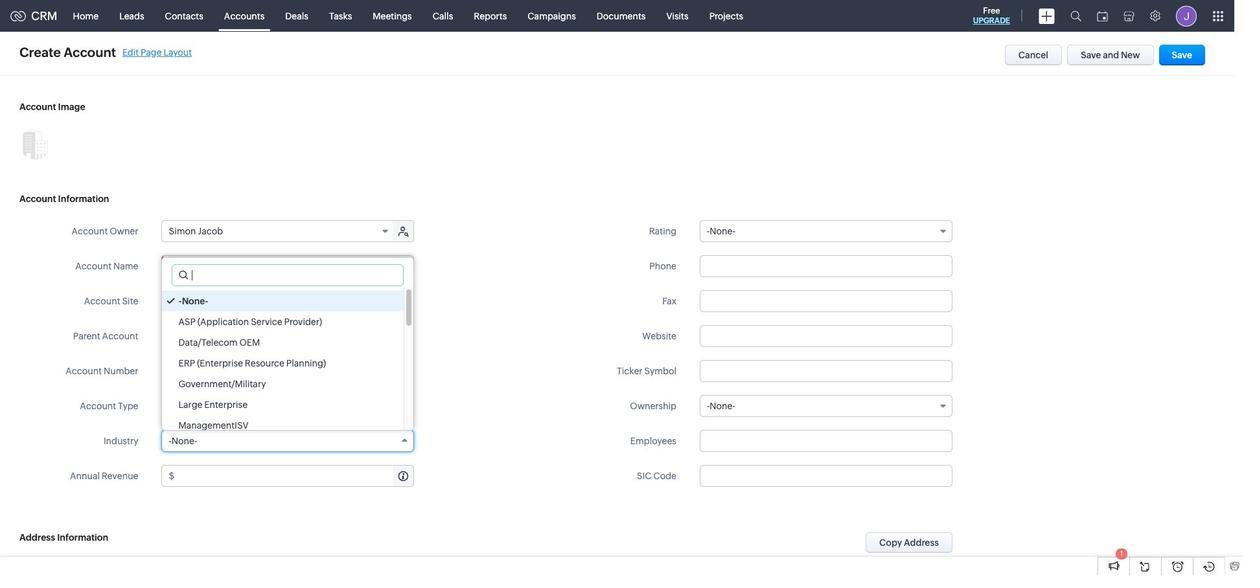 Task type: locate. For each thing, give the bounding box(es) containing it.
None text field
[[162, 255, 415, 277], [173, 265, 404, 286], [162, 290, 415, 313], [700, 290, 953, 313], [700, 430, 953, 453], [700, 466, 953, 488], [177, 466, 414, 487], [162, 255, 415, 277], [173, 265, 404, 286], [162, 290, 415, 313], [700, 290, 953, 313], [700, 430, 953, 453], [700, 466, 953, 488], [177, 466, 414, 487]]

logo image
[[10, 11, 26, 21]]

1 option from the top
[[162, 291, 404, 312]]

create menu element
[[1032, 0, 1063, 31]]

option
[[162, 291, 404, 312], [162, 312, 404, 333], [162, 333, 404, 353], [162, 353, 404, 374], [162, 374, 404, 395], [162, 395, 404, 416], [162, 416, 404, 436]]

None field
[[700, 220, 953, 242], [162, 221, 394, 242], [700, 395, 953, 418], [162, 430, 415, 453], [700, 220, 953, 242], [162, 221, 394, 242], [700, 395, 953, 418], [162, 430, 415, 453]]

3 option from the top
[[162, 333, 404, 353]]

None text field
[[700, 255, 953, 277], [700, 325, 953, 348], [162, 360, 415, 383], [700, 360, 953, 383], [700, 255, 953, 277], [700, 325, 953, 348], [162, 360, 415, 383], [700, 360, 953, 383]]

image image
[[19, 128, 51, 159]]

profile image
[[1177, 6, 1197, 26]]

list box
[[162, 288, 414, 436]]

create menu image
[[1039, 8, 1055, 24]]

6 option from the top
[[162, 395, 404, 416]]



Task type: vqa. For each thing, say whether or not it's contained in the screenshot.
fifth option from the bottom
yes



Task type: describe. For each thing, give the bounding box(es) containing it.
4 option from the top
[[162, 353, 404, 374]]

search image
[[1071, 10, 1082, 21]]

profile element
[[1169, 0, 1205, 31]]

calendar image
[[1098, 11, 1109, 21]]

2 option from the top
[[162, 312, 404, 333]]

7 option from the top
[[162, 416, 404, 436]]

search element
[[1063, 0, 1090, 32]]

5 option from the top
[[162, 374, 404, 395]]



